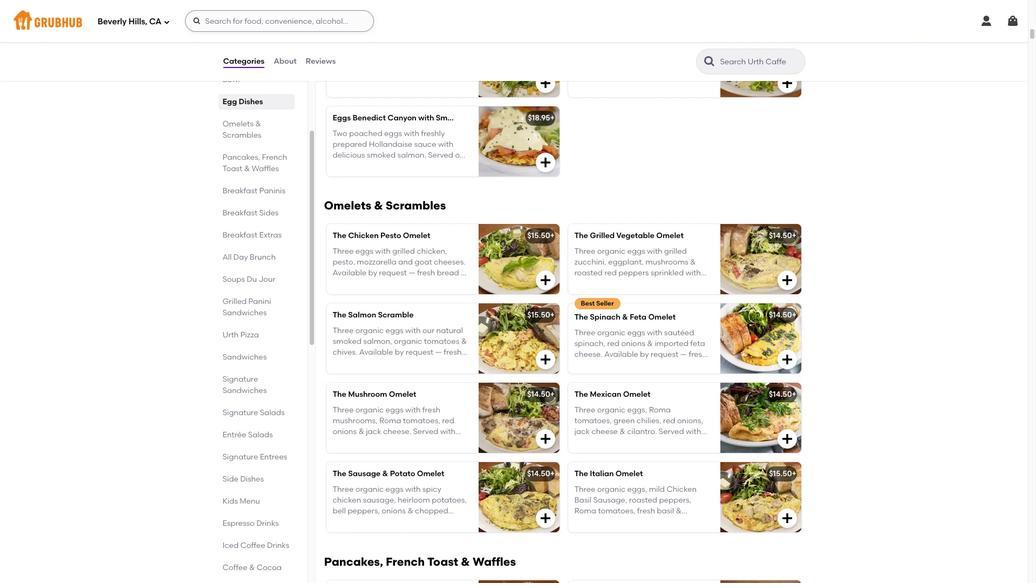 Task type: describe. For each thing, give the bounding box(es) containing it.
beverly
[[98, 17, 127, 26]]

$18.95
[[528, 114, 551, 123]]

iced coffee drinks
[[223, 541, 290, 550]]

breakfast for breakfast paninis
[[223, 186, 258, 195]]

soups du jour
[[223, 275, 276, 284]]

brunch
[[250, 253, 276, 262]]

$15.50 + for three eggs with grilled chicken, pesto, mozzarella and goat cheeses. available by request — fresh bread & a locally grown mixed greens salad.
[[528, 231, 555, 240]]

the mexican omelet
[[575, 390, 651, 399]]

vegetable
[[617, 231, 655, 240]]

entrée salads
[[223, 430, 273, 440]]

side dishes
[[223, 475, 264, 484]]

$17.95
[[772, 34, 792, 43]]

pesto,
[[333, 258, 355, 267]]

salads for entrée salads
[[248, 430, 273, 440]]

the italian omelet
[[575, 469, 643, 479]]

grown inside three eggs with grilled chicken, pesto, mozzarella and goat cheeses. available by request — fresh bread & a locally grown mixed greens salad.
[[365, 279, 388, 289]]

signature sandwiches
[[223, 375, 267, 395]]

$14.50 + for the sausage & potato omelet
[[528, 469, 555, 479]]

eggs for the spinach & feta omelet
[[628, 328, 646, 337]]

eggs benedict canyon with italian ham* image
[[721, 27, 802, 97]]

with inside three eggs with grilled chicken, pesto, mozzarella and goat cheeses. available by request — fresh bread & a locally grown mixed greens salad.
[[375, 247, 391, 256]]

breakfast extras
[[223, 231, 282, 240]]

onions
[[622, 339, 646, 348]]

dishes for egg dishes
[[239, 97, 263, 106]]

with for ham*
[[661, 34, 676, 43]]

$14.50 for the mexican omelet
[[769, 390, 792, 399]]

mixed for the spinach & feta omelet
[[663, 361, 686, 370]]

breakfast paninis tab
[[223, 185, 290, 197]]

espresso
[[223, 519, 255, 528]]

the grilled vegetable omelet
[[575, 231, 684, 240]]

grown for the spinach & feta omelet
[[638, 361, 661, 370]]

available for the spinach & feta omelet
[[605, 350, 639, 359]]

pizza
[[241, 330, 259, 340]]

$14.50 + for the mushroom omelet
[[528, 390, 555, 399]]

+ for the mushroom omelet
[[551, 390, 555, 399]]

salmon,
[[364, 337, 392, 346]]

signature entrees tab
[[223, 451, 290, 463]]

pesto
[[381, 231, 401, 240]]

spinach
[[590, 313, 621, 322]]

mixed for the salmon scramble
[[421, 359, 444, 368]]

beverly hills, ca
[[98, 17, 162, 26]]

signature salads
[[223, 408, 285, 417]]

search icon image
[[703, 55, 716, 68]]

day
[[234, 253, 248, 262]]

benedict for eggs benedict canyon with smoked salmon
[[353, 114, 386, 123]]

side
[[223, 475, 239, 484]]

1 vertical spatial french
[[386, 555, 425, 569]]

urth pizza
[[223, 330, 259, 340]]

main navigation navigation
[[0, 0, 1029, 42]]

cocoa
[[257, 563, 282, 572]]

— for the spinach & feta omelet
[[681, 350, 687, 359]]

breakfast extras tab
[[223, 229, 290, 241]]

Search for food, convenience, alcohol... search field
[[185, 10, 374, 32]]

a for three organic eggs with our natural smoked salmon, organic tomatoes & chives. available by request — fresh bread & a locally grown mixed greens salad.
[[364, 359, 369, 368]]

by inside three organic eggs with sautéed spinach, red onions & imported feta cheese. available by request — fresh bread & a locally grown mixed greens salad.
[[640, 350, 649, 359]]

three organic eggs with our natural smoked salmon, organic tomatoes & chives. available by request — fresh bread & a locally grown mixed greens salad.
[[333, 326, 467, 379]]

verde
[[353, 34, 374, 43]]

feta
[[691, 339, 706, 348]]

salad. for three organic eggs with our natural smoked salmon, organic tomatoes & chives. available by request — fresh bread & a locally grown mixed greens salad.
[[360, 370, 382, 379]]

grilled
[[393, 247, 415, 256]]

grilled panini sandwiches
[[223, 297, 271, 318]]

greens inside three eggs with grilled chicken, pesto, mozzarella and goat cheeses. available by request — fresh bread & a locally grown mixed greens salad.
[[414, 279, 439, 289]]

sides
[[259, 208, 279, 218]]

bread inside three eggs with grilled chicken, pesto, mozzarella and goat cheeses. available by request — fresh bread & a locally grown mixed greens salad.
[[437, 268, 459, 278]]

natural
[[437, 326, 463, 335]]

$15.50 for three organic eggs with our natural smoked salmon, organic tomatoes & chives. available by request — fresh bread & a locally grown mixed greens salad.
[[528, 311, 551, 320]]

the for the chicken pesto omelet
[[333, 231, 347, 240]]

salad. for three organic eggs with sautéed spinach, red onions & imported feta cheese. available by request — fresh bread & a locally grown mixed greens salad.
[[602, 372, 624, 381]]

1 horizontal spatial pancakes, french toast & waffles
[[324, 555, 516, 569]]

egg dishes
[[223, 97, 263, 106]]

the chicken pesto omelet
[[333, 231, 431, 240]]

soups
[[223, 275, 245, 284]]

imported
[[655, 339, 689, 348]]

smoked
[[436, 114, 466, 123]]

$14.50 for the mushroom omelet
[[528, 390, 551, 399]]

by inside breakfast by the bowl
[[259, 64, 268, 73]]

the mushroom omelet image
[[479, 383, 560, 453]]

— for the salmon scramble
[[435, 348, 442, 357]]

breakfast paninis
[[223, 186, 286, 195]]

our
[[423, 326, 435, 335]]

+ for eggs benedict canyon with italian ham*
[[792, 34, 797, 43]]

svg image for the grilled vegetable omelet
[[781, 274, 794, 287]]

+ for the grilled vegetable omelet
[[792, 231, 797, 240]]

by inside three organic eggs with our natural smoked salmon, organic tomatoes & chives. available by request — fresh bread & a locally grown mixed greens salad.
[[395, 348, 404, 357]]

by inside three eggs with grilled chicken, pesto, mozzarella and goat cheeses. available by request — fresh bread & a locally grown mixed greens salad.
[[369, 268, 377, 278]]

+ for the mexican omelet
[[792, 390, 797, 399]]

iced
[[223, 541, 239, 550]]

eggs for eggs benedict canyon with smoked salmon
[[333, 114, 351, 123]]

chicken
[[348, 231, 379, 240]]

categories button
[[223, 42, 265, 81]]

kids menu
[[223, 497, 260, 506]]

the for the salmon scramble
[[333, 311, 347, 320]]

eggs for the salmon scramble
[[386, 326, 404, 335]]

organic for red
[[598, 328, 626, 337]]

reviews button
[[305, 42, 337, 81]]

hills,
[[129, 17, 147, 26]]

goat
[[415, 258, 432, 267]]

$18.95 +
[[528, 114, 555, 123]]

the sausage & potato omelet
[[333, 469, 445, 479]]

the for the italian omelet
[[575, 469, 589, 479]]

red
[[608, 339, 620, 348]]

all day brunch tab
[[223, 252, 290, 263]]

locally for three organic eggs with our natural smoked salmon, organic tomatoes & chives. available by request — fresh bread & a locally grown mixed greens salad.
[[371, 359, 395, 368]]

the grilled vegetable omelet image
[[721, 224, 802, 294]]

potato
[[390, 469, 415, 479]]

reviews
[[306, 57, 336, 66]]

1 vertical spatial waffles
[[473, 555, 516, 569]]

& inside tab
[[249, 563, 255, 572]]

cheeses.
[[434, 258, 466, 267]]

coffee inside tab
[[223, 563, 248, 572]]

signature sandwiches tab
[[223, 374, 290, 396]]

drinks inside tab
[[267, 541, 290, 550]]

2 vertical spatial $15.50
[[770, 469, 792, 479]]

three for three organic eggs with sautéed spinach, red onions & imported feta cheese. available by request — fresh bread & a locally grown mixed greens salad.
[[575, 328, 596, 337]]

soups du jour tab
[[223, 274, 290, 285]]

a inside three eggs with grilled chicken, pesto, mozzarella and goat cheeses. available by request — fresh bread & a locally grown mixed greens salad.
[[333, 279, 338, 289]]

canyon for italian
[[630, 34, 659, 43]]

toast inside tab
[[223, 164, 243, 173]]

about button
[[273, 42, 297, 81]]

mozzarella
[[357, 258, 397, 267]]

request inside three eggs with grilled chicken, pesto, mozzarella and goat cheeses. available by request — fresh bread & a locally grown mixed greens salad.
[[379, 268, 407, 278]]

the mushroom omelet
[[333, 390, 417, 399]]

mexican
[[590, 390, 622, 399]]

sautéed
[[665, 328, 695, 337]]

request for the spinach & feta omelet
[[651, 350, 679, 359]]

tomatoes
[[424, 337, 460, 346]]

paninis
[[259, 186, 286, 195]]

1 vertical spatial toast
[[428, 555, 459, 569]]

1 vertical spatial omelets & scrambles
[[324, 199, 446, 212]]

1 horizontal spatial pancakes,
[[324, 555, 383, 569]]

entrée salads tab
[[223, 429, 290, 441]]

svg image for the mushroom omelet
[[539, 433, 552, 446]]

cheese.
[[575, 350, 603, 359]]

the
[[270, 64, 282, 73]]

chives.
[[333, 348, 358, 357]]

benedict for eggs benedict canyon with italian ham*
[[595, 34, 628, 43]]

and
[[399, 258, 413, 267]]

urth
[[223, 330, 239, 340]]

breakfast for breakfast sides
[[223, 208, 258, 218]]

the spinach & feta omelet image
[[721, 304, 802, 374]]

1 horizontal spatial organic
[[394, 337, 423, 346]]

$17.95 +
[[772, 34, 797, 43]]

egg
[[223, 97, 237, 106]]

bread for natural
[[333, 359, 355, 368]]

breakfast by the bowl tab
[[223, 63, 290, 85]]

available for the salmon scramble
[[360, 348, 393, 357]]

the salmon scramble image
[[479, 304, 560, 374]]

bowl
[[223, 75, 240, 84]]



Task type: locate. For each thing, give the bounding box(es) containing it.
0 horizontal spatial locally
[[340, 279, 363, 289]]

eggs inside three eggs with grilled chicken, pesto, mozzarella and goat cheeses. available by request — fresh bread & a locally grown mixed greens salad.
[[356, 247, 374, 256]]

omelets & scrambles up the chicken pesto omelet at top left
[[324, 199, 446, 212]]

2 horizontal spatial —
[[681, 350, 687, 359]]

eggs
[[356, 247, 374, 256], [386, 326, 404, 335], [628, 328, 646, 337]]

breakfast up breakfast extras
[[223, 208, 258, 218]]

bread inside three organic eggs with our natural smoked salmon, organic tomatoes & chives. available by request — fresh bread & a locally grown mixed greens salad.
[[333, 359, 355, 368]]

2 horizontal spatial fresh
[[689, 350, 707, 359]]

signature
[[223, 375, 258, 384], [223, 408, 258, 417], [223, 452, 258, 462]]

fresh inside three organic eggs with our natural smoked salmon, organic tomatoes & chives. available by request — fresh bread & a locally grown mixed greens salad.
[[444, 348, 462, 357]]

+ for eggs benedict canyon with smoked salmon
[[551, 114, 555, 123]]

sandwiches down urth pizza
[[223, 353, 267, 362]]

salad. inside three organic eggs with our natural smoked salmon, organic tomatoes & chives. available by request — fresh bread & a locally grown mixed greens salad.
[[360, 370, 382, 379]]

salad. up mushroom
[[360, 370, 382, 379]]

signature entrees
[[223, 452, 287, 462]]

fresh down tomatoes
[[444, 348, 462, 357]]

sausage
[[348, 469, 381, 479]]

1 horizontal spatial omelets & scrambles
[[324, 199, 446, 212]]

4 breakfast from the top
[[223, 231, 258, 240]]

2 horizontal spatial salad.
[[602, 372, 624, 381]]

a inside three organic eggs with sautéed spinach, red onions & imported feta cheese. available by request — fresh bread & a locally grown mixed greens salad.
[[606, 361, 611, 370]]

locally
[[340, 279, 363, 289], [371, 359, 395, 368], [613, 361, 637, 370]]

2 vertical spatial sandwiches
[[223, 386, 267, 395]]

grown inside three organic eggs with our natural smoked salmon, organic tomatoes & chives. available by request — fresh bread & a locally grown mixed greens salad.
[[397, 359, 420, 368]]

0 horizontal spatial benedict
[[353, 114, 386, 123]]

0 horizontal spatial scrambles
[[223, 131, 262, 140]]

+ for the sausage & potato omelet
[[551, 469, 555, 479]]

the for the spinach & feta omelet
[[575, 313, 589, 322]]

$15.50 + for three organic eggs with our natural smoked salmon, organic tomatoes & chives. available by request — fresh bread & a locally grown mixed greens salad.
[[528, 311, 555, 320]]

1 vertical spatial omelets
[[324, 199, 372, 212]]

eggs inside three organic eggs with sautéed spinach, red onions & imported feta cheese. available by request — fresh bread & a locally grown mixed greens salad.
[[628, 328, 646, 337]]

greens
[[414, 279, 439, 289], [333, 370, 358, 379], [575, 372, 600, 381]]

scrambles up pancakes, french toast & waffles tab at the left
[[223, 131, 262, 140]]

kids menu tab
[[223, 496, 290, 507]]

grilled down soups
[[223, 297, 247, 306]]

with inside three organic eggs with sautéed spinach, red onions & imported feta cheese. available by request — fresh bread & a locally grown mixed greens salad.
[[647, 328, 663, 337]]

ham*
[[704, 34, 725, 43]]

0 horizontal spatial pancakes, french toast & waffles
[[223, 153, 287, 173]]

1 horizontal spatial grilled
[[590, 231, 615, 240]]

locally for three organic eggs with sautéed spinach, red onions & imported feta cheese. available by request — fresh bread & a locally grown mixed greens salad.
[[613, 361, 637, 370]]

mixed down imported
[[663, 361, 686, 370]]

eggs benedict canyon with italian ham*
[[575, 34, 725, 43]]

0 horizontal spatial eggs
[[356, 247, 374, 256]]

fresh inside three eggs with grilled chicken, pesto, mozzarella and goat cheeses. available by request — fresh bread & a locally grown mixed greens salad.
[[417, 268, 435, 278]]

breakfast inside tab
[[223, 231, 258, 240]]

locally down onions at the right bottom
[[613, 361, 637, 370]]

0 horizontal spatial canyon
[[388, 114, 417, 123]]

0 horizontal spatial toast
[[223, 164, 243, 173]]

0 vertical spatial grilled
[[590, 231, 615, 240]]

the for the mexican omelet
[[575, 390, 589, 399]]

a
[[333, 279, 338, 289], [364, 359, 369, 368], [606, 361, 611, 370]]

salads up signature entrees tab
[[248, 430, 273, 440]]

0 vertical spatial coffee
[[241, 541, 265, 550]]

with up mozzarella
[[375, 247, 391, 256]]

salad. up the mexican omelet
[[602, 372, 624, 381]]

grilled left vegetable on the top right of page
[[590, 231, 615, 240]]

with left smoked
[[419, 114, 434, 123]]

1 horizontal spatial italian
[[678, 34, 702, 43]]

1 vertical spatial canyon
[[388, 114, 417, 123]]

three for three organic eggs with our natural smoked salmon, organic tomatoes & chives. available by request — fresh bread & a locally grown mixed greens salad.
[[333, 326, 354, 335]]

$14.50 +
[[769, 231, 797, 240], [769, 311, 797, 320], [528, 390, 555, 399], [769, 390, 797, 399], [528, 469, 555, 479]]

eggs for eggs benedict canyon with italian ham*
[[575, 34, 593, 43]]

1 vertical spatial pancakes, french toast & waffles
[[324, 555, 516, 569]]

by left the on the left top
[[259, 64, 268, 73]]

— down and
[[409, 268, 416, 278]]

sandwiches inside tab
[[223, 386, 267, 395]]

2 signature from the top
[[223, 408, 258, 417]]

kids
[[223, 497, 238, 506]]

sandwiches inside the grilled panini sandwiches
[[223, 308, 267, 318]]

three organic eggs with sautéed spinach, red onions & imported feta cheese. available by request — fresh bread & a locally grown mixed greens salad.
[[575, 328, 707, 381]]

greens down "goat"
[[414, 279, 439, 289]]

organic down "scramble"
[[394, 337, 423, 346]]

0 horizontal spatial greens
[[333, 370, 358, 379]]

italian
[[678, 34, 702, 43], [590, 469, 614, 479]]

three inside three organic eggs with our natural smoked salmon, organic tomatoes & chives. available by request — fresh bread & a locally grown mixed greens salad.
[[333, 326, 354, 335]]

a down pesto,
[[333, 279, 338, 289]]

svg image
[[981, 15, 994, 28], [193, 17, 202, 25], [539, 77, 552, 90], [781, 77, 794, 90], [539, 353, 552, 366], [781, 353, 794, 366], [539, 512, 552, 525], [781, 512, 794, 525]]

0 horizontal spatial grown
[[365, 279, 388, 289]]

signature up entrée
[[223, 408, 258, 417]]

0 horizontal spatial fresh
[[417, 268, 435, 278]]

— inside three organic eggs with our natural smoked salmon, organic tomatoes & chives. available by request — fresh bread & a locally grown mixed greens salad.
[[435, 348, 442, 357]]

mixed down tomatoes
[[421, 359, 444, 368]]

salads up entrée salads tab
[[260, 408, 285, 417]]

— down tomatoes
[[435, 348, 442, 357]]

the
[[333, 231, 347, 240], [575, 231, 589, 240], [333, 311, 347, 320], [575, 313, 589, 322], [333, 390, 347, 399], [575, 390, 589, 399], [333, 469, 347, 479], [575, 469, 589, 479]]

with inside three organic eggs with our natural smoked salmon, organic tomatoes & chives. available by request — fresh bread & a locally grown mixed greens salad.
[[406, 326, 421, 335]]

salmon right smoked
[[468, 114, 496, 123]]

all
[[223, 253, 232, 262]]

drinks
[[257, 519, 279, 528], [267, 541, 290, 550]]

smoked
[[333, 337, 362, 346]]

breakfast sides
[[223, 208, 279, 218]]

signature for signature salads
[[223, 408, 258, 417]]

breakfast for breakfast by the bowl
[[223, 64, 258, 73]]

0 horizontal spatial organic
[[356, 326, 384, 335]]

fresh for the salmon scramble
[[444, 348, 462, 357]]

2 horizontal spatial mixed
[[663, 361, 686, 370]]

waffles up paninis on the top left of the page
[[252, 164, 279, 173]]

0 vertical spatial drinks
[[257, 519, 279, 528]]

request down our
[[406, 348, 434, 357]]

greens down chives.
[[333, 370, 358, 379]]

the salmon scramble
[[333, 311, 414, 320]]

extras
[[259, 231, 282, 240]]

$14.50 for the grilled vegetable omelet
[[769, 231, 792, 240]]

1 horizontal spatial french
[[386, 555, 425, 569]]

fresh inside three organic eggs with sautéed spinach, red onions & imported feta cheese. available by request — fresh bread & a locally grown mixed greens salad.
[[689, 350, 707, 359]]

2 horizontal spatial a
[[606, 361, 611, 370]]

eggs verde image
[[479, 27, 560, 97]]

& inside three eggs with grilled chicken, pesto, mozzarella and goat cheeses. available by request — fresh bread & a locally grown mixed greens salad.
[[461, 268, 467, 278]]

0 vertical spatial $15.50 +
[[528, 231, 555, 240]]

coffee down iced
[[223, 563, 248, 572]]

mixed inside three organic eggs with our natural smoked salmon, organic tomatoes & chives. available by request — fresh bread & a locally grown mixed greens salad.
[[421, 359, 444, 368]]

1 vertical spatial salads
[[248, 430, 273, 440]]

signature up side dishes
[[223, 452, 258, 462]]

omelets & scrambles inside tab
[[223, 119, 262, 140]]

signature down sandwiches tab
[[223, 375, 258, 384]]

0 vertical spatial pancakes, french toast & waffles
[[223, 153, 287, 173]]

drinks up cocoa
[[267, 541, 290, 550]]

categories
[[223, 57, 265, 66]]

by
[[259, 64, 268, 73], [369, 268, 377, 278], [395, 348, 404, 357], [640, 350, 649, 359]]

eggs down "scramble"
[[386, 326, 404, 335]]

eggs up onions at the right bottom
[[628, 328, 646, 337]]

svg image for eggs benedict canyon with smoked salmon
[[539, 156, 552, 169]]

2 horizontal spatial grown
[[638, 361, 661, 370]]

bread down cheese.
[[575, 361, 597, 370]]

grown inside three organic eggs with sautéed spinach, red onions & imported feta cheese. available by request — fresh bread & a locally grown mixed greens salad.
[[638, 361, 661, 370]]

1 horizontal spatial waffles
[[473, 555, 516, 569]]

salad. inside three eggs with grilled chicken, pesto, mozzarella and goat cheeses. available by request — fresh bread & a locally grown mixed greens salad.
[[441, 279, 463, 289]]

drinks up iced coffee drinks tab
[[257, 519, 279, 528]]

coffee & cocoa tab
[[223, 562, 290, 573]]

— inside three eggs with grilled chicken, pesto, mozzarella and goat cheeses. available by request — fresh bread & a locally grown mixed greens salad.
[[409, 268, 416, 278]]

all day brunch
[[223, 253, 276, 262]]

spinach,
[[575, 339, 606, 348]]

+ for the salmon scramble
[[551, 311, 555, 320]]

sandwiches up signature salads
[[223, 386, 267, 395]]

1 vertical spatial benedict
[[353, 114, 386, 123]]

organic inside three organic eggs with sautéed spinach, red onions & imported feta cheese. available by request — fresh bread & a locally grown mixed greens salad.
[[598, 328, 626, 337]]

2 breakfast from the top
[[223, 186, 258, 195]]

1 horizontal spatial eggs
[[386, 326, 404, 335]]

entrees
[[260, 452, 287, 462]]

0 horizontal spatial omelets
[[223, 119, 254, 129]]

espresso drinks
[[223, 519, 279, 528]]

1 vertical spatial signature
[[223, 408, 258, 417]]

salmon
[[468, 114, 496, 123], [348, 311, 376, 320]]

0 vertical spatial $15.50
[[528, 231, 551, 240]]

fresh for the spinach & feta omelet
[[689, 350, 707, 359]]

mixed inside three eggs with grilled chicken, pesto, mozzarella and goat cheeses. available by request — fresh bread & a locally grown mixed greens salad.
[[390, 279, 412, 289]]

organic for smoked
[[356, 326, 384, 335]]

omelets down egg dishes
[[223, 119, 254, 129]]

the mexican omelet image
[[721, 383, 802, 453]]

$14.50
[[769, 231, 792, 240], [769, 311, 792, 320], [528, 390, 551, 399], [769, 390, 792, 399], [528, 469, 551, 479]]

0 horizontal spatial waffles
[[252, 164, 279, 173]]

1 horizontal spatial a
[[364, 359, 369, 368]]

waffles inside "pancakes, french toast & waffles"
[[252, 164, 279, 173]]

eggs benedict canyon with smoked salmon image
[[479, 107, 560, 177]]

0 vertical spatial benedict
[[595, 34, 628, 43]]

locally inside three eggs with grilled chicken, pesto, mozzarella and goat cheeses. available by request — fresh bread & a locally grown mixed greens salad.
[[340, 279, 363, 289]]

2 horizontal spatial organic
[[598, 328, 626, 337]]

by down "scramble"
[[395, 348, 404, 357]]

grown for the salmon scramble
[[397, 359, 420, 368]]

a down 'red'
[[606, 361, 611, 370]]

the for the mushroom omelet
[[333, 390, 347, 399]]

available inside three organic eggs with sautéed spinach, red onions & imported feta cheese. available by request — fresh bread & a locally grown mixed greens salad.
[[605, 350, 639, 359]]

1 vertical spatial coffee
[[223, 563, 248, 572]]

$15.95
[[531, 34, 553, 43]]

1 horizontal spatial locally
[[371, 359, 395, 368]]

breakfast sides tab
[[223, 207, 290, 219]]

bread down chives.
[[333, 359, 355, 368]]

1 vertical spatial dishes
[[240, 475, 264, 484]]

chicken,
[[417, 247, 447, 256]]

locally inside three organic eggs with our natural smoked salmon, organic tomatoes & chives. available by request — fresh bread & a locally grown mixed greens salad.
[[371, 359, 395, 368]]

salmon up smoked
[[348, 311, 376, 320]]

grilled panini sandwiches tab
[[223, 296, 290, 319]]

sandwiches tab
[[223, 352, 290, 363]]

eggs inside three organic eggs with our natural smoked salmon, organic tomatoes & chives. available by request — fresh bread & a locally grown mixed greens salad.
[[386, 326, 404, 335]]

svg image for the mexican omelet
[[781, 433, 794, 446]]

breakfast up bowl
[[223, 64, 258, 73]]

1 vertical spatial grilled
[[223, 297, 247, 306]]

0 horizontal spatial omelets & scrambles
[[223, 119, 262, 140]]

2 vertical spatial $15.50 +
[[770, 469, 797, 479]]

bread for spinach,
[[575, 361, 597, 370]]

0 horizontal spatial salmon
[[348, 311, 376, 320]]

1 horizontal spatial salmon
[[468, 114, 496, 123]]

salad. down cheeses.
[[441, 279, 463, 289]]

0 vertical spatial waffles
[[252, 164, 279, 173]]

coffee inside tab
[[241, 541, 265, 550]]

$14.50 for the sausage & potato omelet
[[528, 469, 551, 479]]

the spinach & feta omelet
[[575, 313, 676, 322]]

1 horizontal spatial mixed
[[421, 359, 444, 368]]

0 vertical spatial sandwiches
[[223, 308, 267, 318]]

three inside three organic eggs with sautéed spinach, red onions & imported feta cheese. available by request — fresh bread & a locally grown mixed greens salad.
[[575, 328, 596, 337]]

with for salmon
[[419, 114, 434, 123]]

with up imported
[[647, 328, 663, 337]]

greens inside three organic eggs with our natural smoked salmon, organic tomatoes & chives. available by request — fresh bread & a locally grown mixed greens salad.
[[333, 370, 358, 379]]

0 vertical spatial toast
[[223, 164, 243, 173]]

iced coffee drinks tab
[[223, 540, 290, 551]]

urth pizza tab
[[223, 329, 290, 341]]

3 sandwiches from the top
[[223, 386, 267, 395]]

dishes
[[239, 97, 263, 106], [240, 475, 264, 484]]

by down mozzarella
[[369, 268, 377, 278]]

omelets up chicken
[[324, 199, 372, 212]]

$15.50 for three eggs with grilled chicken, pesto, mozzarella and goat cheeses. available by request — fresh bread & a locally grown mixed greens salad.
[[528, 231, 551, 240]]

omelets & scrambles
[[223, 119, 262, 140], [324, 199, 446, 212]]

eggs verde
[[333, 34, 374, 43]]

scrambles
[[223, 131, 262, 140], [386, 199, 446, 212]]

0 horizontal spatial bread
[[333, 359, 355, 368]]

grilled inside the grilled panini sandwiches
[[223, 297, 247, 306]]

panini
[[249, 297, 271, 306]]

greens for spinach,
[[575, 372, 600, 381]]

bread down cheeses.
[[437, 268, 459, 278]]

available down salmon,
[[360, 348, 393, 357]]

salads
[[260, 408, 285, 417], [248, 430, 273, 440]]

1 horizontal spatial scrambles
[[386, 199, 446, 212]]

scrambles up the pesto
[[386, 199, 446, 212]]

Search Urth Caffe search field
[[720, 57, 802, 67]]

canyon for smoked
[[388, 114, 417, 123]]

request down and
[[379, 268, 407, 278]]

coffee up the coffee & cocoa
[[241, 541, 265, 550]]

salad. inside three organic eggs with sautéed spinach, red onions & imported feta cheese. available by request — fresh bread & a locally grown mixed greens salad.
[[602, 372, 624, 381]]

greens inside three organic eggs with sautéed spinach, red onions & imported feta cheese. available by request — fresh bread & a locally grown mixed greens salad.
[[575, 372, 600, 381]]

1 vertical spatial drinks
[[267, 541, 290, 550]]

mixed
[[390, 279, 412, 289], [421, 359, 444, 368], [663, 361, 686, 370]]

new! french toast king image
[[479, 581, 560, 583]]

grown down mozzarella
[[365, 279, 388, 289]]

breakfast by the bowl
[[223, 64, 282, 84]]

request inside three organic eggs with sautéed spinach, red onions & imported feta cheese. available by request — fresh bread & a locally grown mixed greens salad.
[[651, 350, 679, 359]]

0 horizontal spatial french
[[262, 153, 287, 162]]

canyon
[[630, 34, 659, 43], [388, 114, 417, 123]]

0 vertical spatial pancakes,
[[223, 153, 260, 162]]

scrambles inside tab
[[223, 131, 262, 140]]

pancakes,
[[223, 153, 260, 162], [324, 555, 383, 569]]

with for natural
[[406, 326, 421, 335]]

omelets & scrambles tab
[[223, 118, 290, 141]]

with for spinach,
[[647, 328, 663, 337]]

omelets inside omelets & scrambles
[[223, 119, 254, 129]]

by down onions at the right bottom
[[640, 350, 649, 359]]

$14.50 + for the grilled vegetable omelet
[[769, 231, 797, 240]]

0 vertical spatial signature
[[223, 375, 258, 384]]

side dishes tab
[[223, 474, 290, 485]]

waffles up new! french toast king image
[[473, 555, 516, 569]]

2 horizontal spatial locally
[[613, 361, 637, 370]]

organic up 'red'
[[598, 328, 626, 337]]

coffee
[[241, 541, 265, 550], [223, 563, 248, 572]]

0 horizontal spatial salad.
[[360, 370, 382, 379]]

eggs down chicken
[[356, 247, 374, 256]]

0 vertical spatial salads
[[260, 408, 285, 417]]

drinks inside 'tab'
[[257, 519, 279, 528]]

request inside three organic eggs with our natural smoked salmon, organic tomatoes & chives. available by request — fresh bread & a locally grown mixed greens salad.
[[406, 348, 434, 357]]

greens down cheese.
[[575, 372, 600, 381]]

benedict
[[595, 34, 628, 43], [353, 114, 386, 123]]

0 vertical spatial salmon
[[468, 114, 496, 123]]

1 horizontal spatial —
[[435, 348, 442, 357]]

fresh down feta
[[689, 350, 707, 359]]

0 horizontal spatial pancakes,
[[223, 153, 260, 162]]

mixed down and
[[390, 279, 412, 289]]

available down pesto,
[[333, 268, 367, 278]]

1 signature from the top
[[223, 375, 258, 384]]

svg image for the chicken pesto omelet
[[539, 274, 552, 287]]

about
[[274, 57, 297, 66]]

1 vertical spatial sandwiches
[[223, 353, 267, 362]]

2 sandwiches from the top
[[223, 353, 267, 362]]

1 vertical spatial pancakes,
[[324, 555, 383, 569]]

1 horizontal spatial toast
[[428, 555, 459, 569]]

dishes inside "side dishes" tab
[[240, 475, 264, 484]]

0 horizontal spatial grilled
[[223, 297, 247, 306]]

mixed inside three organic eggs with sautéed spinach, red onions & imported feta cheese. available by request — fresh bread & a locally grown mixed greens salad.
[[663, 361, 686, 370]]

0 vertical spatial italian
[[678, 34, 702, 43]]

scramble
[[378, 311, 414, 320]]

0 horizontal spatial mixed
[[390, 279, 412, 289]]

three up smoked
[[333, 326, 354, 335]]

grown up the mushroom omelet
[[397, 359, 420, 368]]

request for the salmon scramble
[[406, 348, 434, 357]]

a for three organic eggs with sautéed spinach, red onions & imported feta cheese. available by request — fresh bread & a locally grown mixed greens salad.
[[606, 361, 611, 370]]

the italian omelet image
[[721, 462, 802, 533]]

omelets & scrambles down egg dishes
[[223, 119, 262, 140]]

1 horizontal spatial benedict
[[595, 34, 628, 43]]

signature for signature entrees
[[223, 452, 258, 462]]

menu
[[240, 497, 260, 506]]

the for the sausage & potato omelet
[[333, 469, 347, 479]]

available inside three organic eggs with our natural smoked salmon, organic tomatoes & chives. available by request — fresh bread & a locally grown mixed greens salad.
[[360, 348, 393, 357]]

&
[[255, 119, 261, 129], [244, 164, 250, 173], [374, 199, 383, 212], [461, 268, 467, 278], [623, 313, 628, 322], [462, 337, 467, 346], [648, 339, 653, 348], [357, 359, 363, 368], [599, 361, 605, 370], [383, 469, 388, 479], [461, 555, 470, 569], [249, 563, 255, 572]]

jour
[[259, 275, 276, 284]]

salads for signature salads
[[260, 408, 285, 417]]

available inside three eggs with grilled chicken, pesto, mozzarella and goat cheeses. available by request — fresh bread & a locally grown mixed greens salad.
[[333, 268, 367, 278]]

1 vertical spatial $15.50
[[528, 311, 551, 320]]

0 vertical spatial scrambles
[[223, 131, 262, 140]]

1 vertical spatial $15.50 +
[[528, 311, 555, 320]]

fresh down "goat"
[[417, 268, 435, 278]]

locally down salmon,
[[371, 359, 395, 368]]

+ for the chicken pesto omelet
[[551, 231, 555, 240]]

1 horizontal spatial salad.
[[441, 279, 463, 289]]

a down salmon,
[[364, 359, 369, 368]]

salads inside 'tab'
[[260, 408, 285, 417]]

dishes inside egg dishes tab
[[239, 97, 263, 106]]

eggs
[[333, 34, 351, 43], [575, 34, 593, 43], [333, 114, 351, 123]]

sandwiches down panini
[[223, 308, 267, 318]]

pancakes, french toast & waffles inside pancakes, french toast & waffles tab
[[223, 153, 287, 173]]

a inside three organic eggs with our natural smoked salmon, organic tomatoes & chives. available by request — fresh bread & a locally grown mixed greens salad.
[[364, 359, 369, 368]]

the for the grilled vegetable omelet
[[575, 231, 589, 240]]

dishes right side in the bottom of the page
[[240, 475, 264, 484]]

locally down pesto,
[[340, 279, 363, 289]]

dishes for side dishes
[[240, 475, 264, 484]]

2 vertical spatial signature
[[223, 452, 258, 462]]

request down imported
[[651, 350, 679, 359]]

1 horizontal spatial greens
[[414, 279, 439, 289]]

the sausage & potato omelet image
[[479, 462, 560, 533]]

with left ham*
[[661, 34, 676, 43]]

1 horizontal spatial omelets
[[324, 199, 372, 212]]

svg image
[[1007, 15, 1020, 28], [164, 19, 170, 25], [539, 156, 552, 169], [539, 274, 552, 287], [781, 274, 794, 287], [539, 433, 552, 446], [781, 433, 794, 446]]

+ for the italian omelet
[[792, 469, 797, 479]]

three up spinach,
[[575, 328, 596, 337]]

french inside "pancakes, french toast & waffles"
[[262, 153, 287, 162]]

dishes right egg
[[239, 97, 263, 106]]

bread inside three organic eggs with sautéed spinach, red onions & imported feta cheese. available by request — fresh bread & a locally grown mixed greens salad.
[[575, 361, 597, 370]]

eggs benedict canyon with smoked salmon
[[333, 114, 496, 123]]

ca
[[149, 17, 162, 26]]

1 breakfast from the top
[[223, 64, 258, 73]]

—
[[409, 268, 416, 278], [435, 348, 442, 357], [681, 350, 687, 359]]

& inside omelets & scrambles
[[255, 119, 261, 129]]

breakfast
[[223, 64, 258, 73], [223, 186, 258, 195], [223, 208, 258, 218], [223, 231, 258, 240]]

breakfast up the breakfast sides at the left top
[[223, 186, 258, 195]]

— inside three organic eggs with sautéed spinach, red onions & imported feta cheese. available by request — fresh bread & a locally grown mixed greens salad.
[[681, 350, 687, 359]]

breakfast for breakfast extras
[[223, 231, 258, 240]]

salads inside tab
[[248, 430, 273, 440]]

2 horizontal spatial bread
[[575, 361, 597, 370]]

2 horizontal spatial eggs
[[628, 328, 646, 337]]

2 horizontal spatial greens
[[575, 372, 600, 381]]

greens for natural
[[333, 370, 358, 379]]

0 vertical spatial omelets & scrambles
[[223, 119, 262, 140]]

— down imported
[[681, 350, 687, 359]]

best
[[581, 300, 595, 307]]

1 horizontal spatial fresh
[[444, 348, 462, 357]]

eggs for eggs verde
[[333, 34, 351, 43]]

available down 'red'
[[605, 350, 639, 359]]

du
[[247, 275, 257, 284]]

3 signature from the top
[[223, 452, 258, 462]]

breakfast up day
[[223, 231, 258, 240]]

1 horizontal spatial grown
[[397, 359, 420, 368]]

salad.
[[441, 279, 463, 289], [360, 370, 382, 379], [602, 372, 624, 381]]

french
[[262, 153, 287, 162], [386, 555, 425, 569]]

three inside three eggs with grilled chicken, pesto, mozzarella and goat cheeses. available by request — fresh bread & a locally grown mixed greens salad.
[[333, 247, 354, 256]]

three up pesto,
[[333, 247, 354, 256]]

signature inside signature sandwiches
[[223, 375, 258, 384]]

pancakes, inside tab
[[223, 153, 260, 162]]

the chicken pesto omelet image
[[479, 224, 560, 294]]

$14.50 + for the mexican omelet
[[769, 390, 797, 399]]

0 horizontal spatial italian
[[590, 469, 614, 479]]

espresso drinks tab
[[223, 518, 290, 529]]

pancakes, french toast & waffles tab
[[223, 152, 290, 174]]

grown
[[365, 279, 388, 289], [397, 359, 420, 368], [638, 361, 661, 370]]

with left our
[[406, 326, 421, 335]]

1 vertical spatial italian
[[590, 469, 614, 479]]

organic up salmon,
[[356, 326, 384, 335]]

$15.50
[[528, 231, 551, 240], [528, 311, 551, 320], [770, 469, 792, 479]]

toast
[[223, 164, 243, 173], [428, 555, 459, 569]]

locally inside three organic eggs with sautéed spinach, red onions & imported feta cheese. available by request — fresh bread & a locally grown mixed greens salad.
[[613, 361, 637, 370]]

best seller
[[581, 300, 614, 307]]

0 vertical spatial canyon
[[630, 34, 659, 43]]

request
[[379, 268, 407, 278], [406, 348, 434, 357], [651, 350, 679, 359]]

signature inside tab
[[223, 452, 258, 462]]

three eggs with grilled chicken, pesto, mozzarella and goat cheeses. available by request — fresh bread & a locally grown mixed greens salad.
[[333, 247, 467, 289]]

0 vertical spatial french
[[262, 153, 287, 162]]

grilled
[[590, 231, 615, 240], [223, 297, 247, 306]]

signature salads tab
[[223, 407, 290, 418]]

1 horizontal spatial canyon
[[630, 34, 659, 43]]

fresh
[[417, 268, 435, 278], [444, 348, 462, 357], [689, 350, 707, 359]]

signature for signature sandwiches
[[223, 375, 258, 384]]

0 vertical spatial omelets
[[223, 119, 254, 129]]

grown down onions at the right bottom
[[638, 361, 661, 370]]

three for three eggs with grilled chicken, pesto, mozzarella and goat cheeses. available by request — fresh bread & a locally grown mixed greens salad.
[[333, 247, 354, 256]]

coffee & cocoa
[[223, 563, 282, 572]]

new! french toast king w bananas & walnuts image
[[721, 581, 802, 583]]

signature inside 'tab'
[[223, 408, 258, 417]]

1 sandwiches from the top
[[223, 308, 267, 318]]

3 breakfast from the top
[[223, 208, 258, 218]]

1 vertical spatial scrambles
[[386, 199, 446, 212]]

pancakes, french toast & waffles
[[223, 153, 287, 173], [324, 555, 516, 569]]

egg dishes tab
[[223, 96, 290, 107]]

breakfast inside breakfast by the bowl
[[223, 64, 258, 73]]

mushroom
[[348, 390, 387, 399]]

0 horizontal spatial a
[[333, 279, 338, 289]]



Task type: vqa. For each thing, say whether or not it's contained in the screenshot.
Omelets & Scrambles in the Tab
yes



